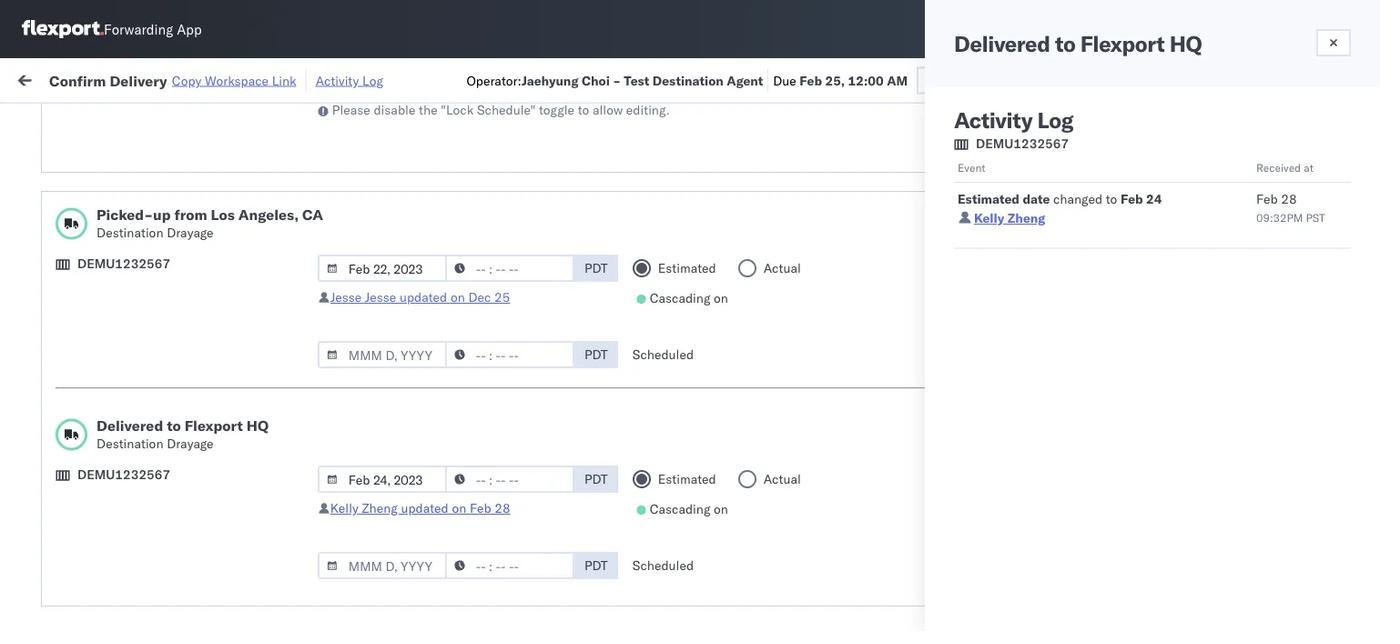 Task type: locate. For each thing, give the bounding box(es) containing it.
2 vertical spatial demu1232567
[[77, 467, 170, 483]]

1 vertical spatial zheng
[[362, 501, 398, 517]]

changed
[[1053, 191, 1103, 207]]

log right 760 on the top
[[362, 72, 383, 88]]

3 schedule pickup from los angeles, ca from the top
[[42, 365, 245, 399]]

delivered inside delivered to flexport hq destination drayage
[[97, 417, 163, 435]]

2023
[[434, 174, 466, 190], [434, 214, 466, 230], [428, 254, 459, 270], [428, 295, 459, 310], [434, 335, 466, 351], [428, 375, 460, 391], [428, 455, 460, 471], [428, 495, 460, 511], [429, 535, 461, 551], [429, 575, 461, 591], [428, 615, 460, 631]]

1 otter from the left
[[676, 615, 706, 631]]

pdt for mmm d, yyyy text box related to picked-up from los angeles, ca
[[584, 347, 608, 363]]

activity log button
[[316, 69, 383, 92]]

1 horizontal spatial zheng
[[1008, 210, 1046, 226]]

4 appointment from the top
[[149, 534, 224, 550]]

confirm left picked-
[[42, 204, 88, 220]]

schedule pickup from los angeles, ca for 11:59 pm pst, mar 2, 2023
[[42, 365, 245, 399]]

lcl for honeywell - test account
[[598, 254, 620, 270]]

2 drayage from the top
[[167, 436, 214, 452]]

0 vertical spatial cascading on
[[650, 290, 728, 306]]

11:59 pm pst, feb 23, 2023
[[293, 214, 466, 230]]

0 vertical spatial drayage
[[167, 225, 214, 241]]

2 on from the left
[[950, 295, 969, 310]]

3 schedule delivery appointment from the top
[[42, 494, 224, 510]]

estimated for picked-up from los angeles, ca
[[658, 260, 716, 276]]

hq
[[1170, 30, 1202, 57], [247, 417, 269, 435]]

estimated for delivered to flexport hq
[[658, 472, 716, 488]]

flex-1977428 up flex-1891264
[[1005, 134, 1100, 150]]

1 horizontal spatial file
[[1070, 71, 1092, 86]]

otter left products
[[676, 615, 706, 631]]

0 vertical spatial bleckmann
[[1004, 535, 1068, 551]]

0 horizontal spatial file exception
[[945, 72, 1030, 88]]

received at
[[1256, 161, 1314, 174]]

2 10:44 am pst, mar 3, 2023 from the top
[[293, 575, 461, 591]]

1 horizontal spatial 25,
[[825, 72, 845, 88]]

10:44 am pst, mar 3, 2023 up 11:59 pm pst, mar 3, 2023
[[293, 575, 461, 591]]

0 horizontal spatial delivered
[[97, 417, 163, 435]]

actual for picked-up from los angeles, ca
[[764, 260, 801, 276]]

flex- down kelly zheng
[[1005, 254, 1044, 270]]

message (0)
[[244, 71, 319, 86]]

1 karl lagerfeld international b.v c/o bleckmann from the top
[[794, 535, 1068, 551]]

7 pm from the top
[[332, 615, 352, 631]]

1 mmm d, yyyy text field from the top
[[318, 341, 447, 369]]

7 ocean from the top
[[557, 615, 595, 631]]

bleckmann for schedule pickup from amsterdam airport schiphol, haarlemmermeer, netherlands
[[1004, 575, 1068, 591]]

2 appointment from the top
[[149, 454, 224, 470]]

2 vertical spatial 2,
[[413, 495, 425, 511]]

confirm pickup from los angeles, ca down workitem button
[[42, 204, 238, 239]]

delivered
[[954, 30, 1050, 57], [97, 417, 163, 435]]

1 vertical spatial confirm pickup from los angeles, ca link
[[42, 244, 259, 280]]

jaehyung
[[522, 72, 579, 88]]

at for 760
[[361, 71, 373, 86]]

operator: jaehyung choi - test destination agent
[[467, 72, 763, 88]]

1 horizontal spatial ag
[[972, 295, 990, 310]]

zheng
[[1008, 210, 1046, 226], [362, 501, 398, 517]]

7 resize handle column header from the left
[[1091, 141, 1113, 632]]

2 confirm pickup from los angeles, ca link from the top
[[42, 244, 259, 280]]

10:44 am pst, mar 3, 2023 for schedule pickup from amsterdam airport schiphol, haarlemmermeer, netherlands
[[293, 575, 461, 591]]

11:59 pm pst, feb 21, 2023
[[293, 174, 466, 190]]

25, down '24,'
[[405, 295, 424, 310]]

1 vertical spatial 10:44
[[293, 575, 329, 591]]

angeles,
[[195, 164, 245, 180], [188, 204, 238, 220], [238, 206, 299, 224], [188, 244, 238, 260], [195, 325, 245, 341], [195, 365, 245, 381], [195, 405, 245, 421], [195, 605, 245, 621]]

am
[[887, 72, 908, 88], [324, 254, 345, 270], [324, 295, 345, 310], [332, 535, 353, 551], [332, 575, 353, 591]]

0 horizontal spatial zheng
[[362, 501, 398, 517]]

1 vertical spatial 1977428
[[1044, 254, 1100, 270]]

1 vertical spatial 11:59 pm pst, mar 2, 2023
[[293, 455, 460, 471]]

mmm d, yyyy text field up the kelly zheng updated on feb 28
[[318, 466, 447, 493]]

1 flex- from the top
[[1005, 134, 1044, 150]]

bookings
[[676, 174, 729, 190], [794, 174, 847, 190], [794, 214, 847, 230], [794, 335, 847, 351], [794, 375, 847, 391], [794, 415, 847, 431], [794, 455, 847, 471], [794, 495, 847, 511]]

1 c/o from the top
[[979, 535, 1000, 551]]

1 schedule pickup from los angeles, ca button from the top
[[42, 163, 259, 202]]

drayage inside picked-up from los angeles, ca destination drayage
[[167, 225, 214, 241]]

exception up id
[[971, 72, 1030, 88]]

1 vertical spatial mmm d, yyyy text field
[[318, 466, 447, 493]]

schedule pickup from los angeles, ca link
[[42, 163, 259, 200], [42, 324, 259, 360], [42, 364, 259, 400], [42, 404, 259, 440], [42, 604, 259, 632]]

workspace
[[205, 72, 269, 88]]

schedule"
[[477, 102, 536, 118]]

schedule delivery appointment
[[42, 133, 224, 149], [42, 454, 224, 470], [42, 494, 224, 510], [42, 534, 224, 550]]

1 horizontal spatial log
[[1038, 107, 1073, 134]]

confirm pickup from los angeles, ca link up of
[[42, 244, 259, 280]]

0 vertical spatial confirm pickup from los angeles, ca button
[[42, 203, 259, 242]]

11:59 pm pst, mar 2, 2023 for third schedule delivery appointment link from the bottom
[[293, 455, 460, 471]]

0 horizontal spatial hq
[[247, 417, 269, 435]]

MMM D, YYYY text field
[[318, 341, 447, 369], [318, 466, 447, 493], [318, 553, 447, 580]]

2 cascading from the top
[[650, 502, 711, 518]]

1 vertical spatial drayage
[[167, 436, 214, 452]]

2 actual from the top
[[764, 472, 801, 488]]

estimated
[[958, 191, 1020, 207], [658, 260, 716, 276], [658, 472, 716, 488]]

delivery for 4th 'schedule delivery appointment' button from the bottom
[[99, 133, 146, 149]]

1977428 up 1891264
[[1044, 134, 1100, 150]]

0 horizontal spatial kelly
[[330, 501, 359, 517]]

0 vertical spatial 3,
[[414, 535, 426, 551]]

activity log up please on the top
[[316, 72, 383, 88]]

1 pm from the top
[[332, 174, 352, 190]]

2 -- : -- -- text field from the top
[[445, 553, 574, 580]]

0 vertical spatial hq
[[1170, 30, 1202, 57]]

1 vertical spatial 2,
[[413, 455, 425, 471]]

mmm d, yyyy text field down 9:00 am pst, feb 25, 2023
[[318, 341, 447, 369]]

3 pm from the top
[[332, 335, 352, 351]]

otter left products,
[[794, 615, 824, 631]]

log up flex id button
[[1038, 107, 1073, 134]]

ca inside picked-up from los angeles, ca destination drayage
[[302, 206, 323, 224]]

1 confirm pickup from los angeles, ca from the top
[[42, 204, 238, 239]]

1 vertical spatial international
[[878, 575, 952, 591]]

1 vertical spatial confirm pickup from los angeles, ca button
[[42, 244, 259, 282]]

cascading on for picked-up from los angeles, ca
[[650, 290, 728, 306]]

25, left 12:00 at the right top of page
[[825, 72, 845, 88]]

flex- right flex
[[1005, 134, 1044, 150]]

1 schedule delivery appointment from the top
[[42, 133, 224, 149]]

air for schedule delivery appointment
[[557, 535, 574, 551]]

1 appointment from the top
[[149, 133, 224, 149]]

0 vertical spatial flex-1977428
[[1005, 134, 1100, 150]]

0 vertical spatial delivered
[[954, 30, 1050, 57]]

2 air from the top
[[557, 575, 574, 591]]

due
[[773, 72, 796, 88]]

from inside picked-up from los angeles, ca destination drayage
[[174, 206, 207, 224]]

1 vertical spatial 25,
[[405, 295, 424, 310]]

pdt
[[584, 260, 608, 276], [584, 347, 608, 363], [584, 472, 608, 488], [584, 558, 608, 574]]

0 horizontal spatial integration
[[676, 295, 738, 310]]

1 vertical spatial air
[[557, 575, 574, 591]]

0 vertical spatial 1977428
[[1044, 134, 1100, 150]]

track
[[463, 71, 492, 86]]

3 schedule delivery appointment button from the top
[[42, 493, 224, 513]]

am down "kelly zheng updated on feb 28" 'button'
[[332, 535, 353, 551]]

delivery inside button
[[136, 294, 182, 310]]

0 horizontal spatial 28
[[495, 501, 510, 517]]

0 vertical spatial confirm pickup from los angeles, ca link
[[42, 203, 259, 240]]

activity up please on the top
[[316, 72, 359, 88]]

(0)
[[295, 71, 319, 86]]

confirm pickup from los angeles, ca button up of
[[42, 244, 259, 282]]

10:44 am pst, mar 3, 2023
[[293, 535, 461, 551], [293, 575, 461, 591]]

please
[[332, 102, 370, 118]]

hq inside delivered to flexport hq destination drayage
[[247, 417, 269, 435]]

b.v for schedule delivery appointment
[[955, 535, 975, 551]]

file up event
[[945, 72, 968, 88]]

1 horizontal spatial otter
[[794, 615, 824, 631]]

file exception down delivered to flexport hq
[[1070, 71, 1155, 86]]

0 vertical spatial ocean lcl
[[557, 254, 620, 270]]

appointment
[[149, 133, 224, 149], [149, 454, 224, 470], [149, 494, 224, 510], [149, 534, 224, 550]]

0 vertical spatial lcl
[[598, 254, 620, 270]]

flex-1891264 button
[[976, 170, 1103, 195], [976, 170, 1103, 195]]

6 schedule from the top
[[42, 454, 96, 470]]

2 vertical spatial 11:59 pm pst, mar 2, 2023
[[293, 495, 460, 511]]

2 1977428 from the top
[[1044, 254, 1100, 270]]

cascading
[[650, 290, 711, 306], [650, 502, 711, 518]]

1 10:44 am pst, mar 3, 2023 from the top
[[293, 535, 461, 551]]

1 karl from the top
[[794, 535, 817, 551]]

2 vertical spatial estimated
[[658, 472, 716, 488]]

4 schedule pickup from los angeles, ca button from the top
[[42, 604, 259, 632]]

1 vertical spatial karl lagerfeld international b.v c/o bleckmann
[[794, 575, 1068, 591]]

upload proof of delivery
[[42, 294, 182, 310]]

kelly zheng button
[[974, 210, 1046, 226]]

kelly zheng updated on feb 28
[[330, 501, 510, 517]]

1 vertical spatial lagerfeld
[[821, 575, 875, 591]]

1 vertical spatial delivered
[[97, 417, 163, 435]]

10:44
[[293, 535, 329, 551], [293, 575, 329, 591]]

activity log up id
[[954, 107, 1073, 134]]

pdt for second mmm d, yyyy text box from the top of the page
[[584, 472, 608, 488]]

1 vertical spatial kelly
[[330, 501, 359, 517]]

flex-1977428 down flex-1911408
[[1005, 254, 1100, 270]]

0 vertical spatial updated
[[400, 290, 447, 305]]

scheduled for picked-up from los angeles, ca
[[633, 347, 694, 363]]

2 vertical spatial mmm d, yyyy text field
[[318, 553, 447, 580]]

10:44 am pst, mar 3, 2023 for schedule delivery appointment
[[293, 535, 461, 551]]

1 cascading from the top
[[650, 290, 711, 306]]

received
[[1256, 161, 1301, 174]]

am right 12:00 at the right top of page
[[887, 72, 908, 88]]

1 horizontal spatial on
[[950, 295, 969, 310]]

cascading on for delivered to flexport hq
[[650, 502, 728, 518]]

1 flexport demo consignee from the top
[[676, 335, 825, 351]]

9 schedule from the top
[[42, 565, 96, 581]]

0 vertical spatial 10:44 am pst, mar 3, 2023
[[293, 535, 461, 551]]

drayage inside delivered to flexport hq destination drayage
[[167, 436, 214, 452]]

5 schedule pickup from los angeles, ca link from the top
[[42, 604, 259, 632]]

bleckmann
[[1004, 535, 1068, 551], [1004, 575, 1068, 591]]

integration test account - on ag
[[676, 295, 871, 310], [794, 295, 990, 310]]

international for schedule delivery appointment
[[878, 535, 952, 551]]

0 vertical spatial karl
[[794, 535, 817, 551]]

3 schedule pickup from los angeles, ca link from the top
[[42, 364, 259, 400]]

0 vertical spatial 11:59 pm pst, mar 2, 2023
[[293, 375, 460, 391]]

1 vertical spatial cascading on
[[650, 502, 728, 518]]

4 resize handle column header from the left
[[645, 141, 666, 632]]

0 vertical spatial scheduled
[[633, 347, 694, 363]]

pdt for mmm d, yyyy text box associated with delivered to flexport hq
[[584, 558, 608, 574]]

1977428
[[1044, 134, 1100, 150], [1044, 254, 1100, 270]]

1 vertical spatial 3,
[[414, 575, 426, 591]]

id
[[999, 149, 1010, 163]]

2 ocean lcl from the top
[[557, 615, 620, 631]]

activity up flex id
[[954, 107, 1033, 134]]

2 b.v from the top
[[955, 575, 975, 591]]

2 11:59 pm pst, mar 2, 2023 from the top
[[293, 455, 460, 471]]

0 horizontal spatial activity
[[316, 72, 359, 88]]

exception down search shipments (/) text box
[[1096, 71, 1155, 86]]

schedule pickup from los angeles, ca link for 11:59 pm pst, mar 3, 2023
[[42, 604, 259, 632]]

demu1232567 down delivered to flexport hq destination drayage
[[77, 467, 170, 483]]

9:30 am pst, feb 24, 2023
[[293, 254, 459, 270]]

Search Shipments (/) text field
[[1032, 15, 1207, 43]]

lcl
[[598, 254, 620, 270], [598, 615, 620, 631]]

0 horizontal spatial ag
[[854, 295, 871, 310]]

angeles, for 4th 'schedule pickup from los angeles, ca' link from the top
[[195, 405, 245, 421]]

actual
[[764, 260, 801, 276], [764, 472, 801, 488]]

mmm d, yyyy text field up 11:59 pm pst, mar 3, 2023
[[318, 553, 447, 580]]

1 international from the top
[[878, 535, 952, 551]]

jesse down mmm d, yyyy text field
[[365, 290, 396, 305]]

-- : -- -- text field down 25
[[445, 341, 574, 369]]

1 lcl from the top
[[598, 254, 620, 270]]

destination
[[653, 72, 724, 88], [97, 225, 163, 241], [97, 436, 163, 452]]

otter for otter products - test account
[[676, 615, 706, 631]]

0 vertical spatial mmm d, yyyy text field
[[318, 341, 447, 369]]

file exception button
[[1042, 65, 1167, 92], [1042, 65, 1167, 92], [917, 67, 1042, 94], [917, 67, 1042, 94]]

confirm pickup from los angeles, ca link down workitem button
[[42, 203, 259, 240]]

honeywell - test account for schedule delivery appointment
[[794, 134, 944, 150]]

0 vertical spatial international
[[878, 535, 952, 551]]

1 horizontal spatial exception
[[1096, 71, 1155, 86]]

copy
[[172, 72, 202, 88]]

1 horizontal spatial integration
[[794, 295, 857, 310]]

mar
[[386, 375, 410, 391], [386, 455, 410, 471], [386, 495, 410, 511], [387, 535, 411, 551], [387, 575, 411, 591], [386, 615, 410, 631]]

delivery for 2nd 'schedule delivery appointment' button
[[99, 454, 146, 470]]

1 cascading on from the top
[[650, 290, 728, 306]]

1 ocean lcl from the top
[[557, 254, 620, 270]]

1977428 down 1911408
[[1044, 254, 1100, 270]]

0 vertical spatial activity
[[316, 72, 359, 88]]

1 vertical spatial hq
[[247, 417, 269, 435]]

2 flexport demo consignee from the top
[[676, 375, 825, 391]]

demu1232567 up flex-1891264
[[976, 136, 1069, 152]]

1 horizontal spatial activity log
[[954, 107, 1073, 134]]

1 vertical spatial ocean lcl
[[557, 615, 620, 631]]

lagerfeld for schedule delivery appointment
[[821, 535, 875, 551]]

risk
[[376, 71, 397, 86]]

3 2, from the top
[[413, 495, 425, 511]]

760
[[334, 71, 358, 86]]

appointment for third schedule delivery appointment link from the bottom
[[149, 454, 224, 470]]

international for schedule pickup from amsterdam airport schiphol, haarlemmermeer, netherlands
[[878, 575, 952, 591]]

cascading for picked-up from los angeles, ca
[[650, 290, 711, 306]]

at left the risk
[[361, 71, 373, 86]]

4 schedule delivery appointment from the top
[[42, 534, 224, 550]]

2 schedule delivery appointment from the top
[[42, 454, 224, 470]]

schedule pickup from los angeles, ca button for 11:59 pm pst, mar 3, 2023
[[42, 604, 259, 632]]

flex- up date
[[1005, 174, 1044, 190]]

Search Work text field
[[769, 65, 967, 92]]

flexport
[[1080, 30, 1165, 57], [676, 335, 723, 351], [676, 375, 723, 391], [184, 417, 243, 435], [676, 455, 723, 471], [676, 495, 723, 511]]

1 vertical spatial confirm
[[42, 204, 88, 220]]

at right received
[[1304, 161, 1314, 174]]

1 vertical spatial updated
[[401, 501, 449, 517]]

3 resize handle column header from the left
[[526, 141, 548, 632]]

appointment for 4th schedule delivery appointment link
[[149, 534, 224, 550]]

jesse right the '9:00'
[[330, 290, 362, 305]]

am up 11:59 pm pst, mar 3, 2023
[[332, 575, 353, 591]]

event
[[958, 161, 986, 174]]

1 schedule delivery appointment button from the top
[[42, 132, 224, 153]]

27,
[[411, 335, 431, 351]]

1 on from the left
[[832, 295, 851, 310]]

delivered for delivered to flexport hq
[[954, 30, 1050, 57]]

flex id button
[[967, 145, 1094, 163]]

0 vertical spatial -- : -- -- text field
[[445, 466, 574, 493]]

confirm
[[49, 71, 106, 89], [42, 204, 88, 220], [42, 244, 88, 260]]

0 horizontal spatial otter
[[676, 615, 706, 631]]

1 vertical spatial destination
[[97, 225, 163, 241]]

1 vertical spatial activity log
[[954, 107, 1073, 134]]

test
[[624, 72, 649, 88], [869, 134, 893, 150], [732, 174, 756, 190], [851, 174, 875, 190], [851, 214, 875, 230], [750, 254, 774, 270], [869, 254, 893, 270], [742, 295, 766, 310], [860, 295, 884, 310], [851, 335, 875, 351], [851, 375, 875, 391], [851, 415, 875, 431], [851, 455, 875, 471], [851, 495, 875, 511], [775, 615, 799, 631]]

3 11:59 pm pst, mar 2, 2023 from the top
[[293, 495, 460, 511]]

1 horizontal spatial kelly
[[974, 210, 1005, 226]]

1 schedule pickup from los angeles, ca from the top
[[42, 164, 245, 198]]

delivery
[[110, 71, 167, 89], [99, 133, 146, 149], [136, 294, 182, 310], [99, 454, 146, 470], [99, 494, 146, 510], [99, 534, 146, 550]]

1 10:44 from the top
[[293, 535, 329, 551]]

ca
[[42, 183, 59, 198], [302, 206, 323, 224], [42, 223, 59, 239], [42, 263, 59, 279], [42, 343, 59, 359], [42, 383, 59, 399], [42, 423, 59, 439], [42, 623, 59, 632]]

1 vertical spatial log
[[1038, 107, 1073, 134]]

file
[[1070, 71, 1092, 86], [945, 72, 968, 88]]

1 vertical spatial actual
[[764, 472, 801, 488]]

2 c/o from the top
[[979, 575, 1000, 591]]

file exception up flex
[[945, 72, 1030, 88]]

2 bleckmann from the top
[[1004, 575, 1068, 591]]

0 horizontal spatial log
[[362, 72, 383, 88]]

1891264
[[1044, 174, 1100, 190]]

3, for schedule pickup from amsterdam airport schiphol, haarlemmermeer, netherlands
[[414, 575, 426, 591]]

schedule pickup from los angeles, ca link for 11:59 pm pst, mar 2, 2023
[[42, 364, 259, 400]]

4 pdt from the top
[[584, 558, 608, 574]]

0 vertical spatial log
[[362, 72, 383, 88]]

1 vertical spatial scheduled
[[633, 558, 694, 574]]

file down delivered to flexport hq
[[1070, 71, 1092, 86]]

flex-1977428 button
[[976, 130, 1103, 155], [976, 130, 1103, 155], [976, 250, 1103, 275], [976, 250, 1103, 275]]

confirm up upload
[[42, 244, 88, 260]]

schedule delivery appointment for 4th schedule delivery appointment link
[[42, 534, 224, 550]]

action
[[1318, 71, 1358, 86]]

karl lagerfeld international b.v c/o bleckmann for schedule delivery appointment
[[794, 535, 1068, 551]]

los
[[172, 164, 192, 180], [164, 204, 185, 220], [211, 206, 235, 224], [164, 244, 185, 260], [172, 325, 192, 341], [172, 365, 192, 381], [172, 405, 192, 421], [172, 605, 192, 621]]

jesse
[[330, 290, 362, 305], [365, 290, 396, 305]]

2 flex- from the top
[[1005, 174, 1044, 190]]

account
[[896, 134, 944, 150], [778, 254, 826, 270], [896, 254, 944, 270], [769, 295, 817, 310], [887, 295, 936, 310], [803, 615, 851, 631]]

test123
[[1240, 174, 1293, 190]]

1 vertical spatial demu1232567
[[77, 256, 170, 272]]

4 pm from the top
[[332, 375, 352, 391]]

demu1232567 up of
[[77, 256, 170, 272]]

-- : -- -- text field up 25
[[445, 255, 574, 282]]

1 lagerfeld from the top
[[821, 535, 875, 551]]

schiphol,
[[86, 583, 140, 599]]

blocked,
[[223, 113, 268, 127]]

am right 9:30
[[324, 254, 345, 270]]

confirm pickup from los angeles, ca up of
[[42, 244, 238, 279]]

1 horizontal spatial delivered
[[954, 30, 1050, 57]]

flex-1977428
[[1005, 134, 1100, 150], [1005, 254, 1100, 270]]

10:44 for schedule delivery appointment
[[293, 535, 329, 551]]

2 vertical spatial destination
[[97, 436, 163, 452]]

1 horizontal spatial at
[[1304, 161, 1314, 174]]

batch action
[[1279, 71, 1358, 86]]

3 fcl from the top
[[598, 375, 621, 391]]

1 bleckmann from the top
[[1004, 535, 1068, 551]]

log inside button
[[362, 72, 383, 88]]

10:44 for schedule pickup from amsterdam airport schiphol, haarlemmermeer, netherlands
[[293, 575, 329, 591]]

5 schedule pickup from los angeles, ca from the top
[[42, 605, 245, 632]]

-- : -- -- text field
[[445, 466, 574, 493], [445, 553, 574, 580]]

resize handle column header
[[260, 141, 282, 632], [463, 141, 484, 632], [526, 141, 548, 632], [645, 141, 666, 632], [763, 141, 785, 632], [945, 141, 967, 632], [1091, 141, 1113, 632], [1209, 141, 1231, 632], [1348, 141, 1369, 632]]

allow
[[593, 102, 623, 118]]

2 integration test account - on ag from the left
[[794, 295, 990, 310]]

copy workspace link button
[[172, 72, 297, 88]]

1 vertical spatial lcl
[[598, 615, 620, 631]]

confirm pickup from los angeles, ca button down workitem button
[[42, 203, 259, 242]]

1 schedule pickup from los angeles, ca link from the top
[[42, 163, 259, 200]]

1 horizontal spatial activity
[[954, 107, 1033, 134]]

0 horizontal spatial 25,
[[405, 295, 424, 310]]

2,
[[413, 375, 425, 391], [413, 455, 425, 471], [413, 495, 425, 511]]

0 vertical spatial b.v
[[955, 535, 975, 551]]

0 vertical spatial lagerfeld
[[821, 535, 875, 551]]

1 vertical spatial flex-1977428
[[1005, 254, 1100, 270]]

0 vertical spatial confirm pickup from los angeles, ca
[[42, 204, 238, 239]]

otter for otter products, llc
[[794, 615, 824, 631]]

ocean
[[557, 174, 595, 190], [557, 254, 595, 270], [557, 335, 595, 351], [557, 375, 595, 391], [557, 455, 595, 471], [557, 495, 595, 511], [557, 615, 595, 631]]

0 vertical spatial 10:44
[[293, 535, 329, 551]]

scheduled
[[633, 347, 694, 363], [633, 558, 694, 574]]

schedule delivery appointment for third schedule delivery appointment link from the bottom
[[42, 454, 224, 470]]

angeles, for 4th 'schedule pickup from los angeles, ca' link from the bottom
[[195, 325, 245, 341]]

flex- down date
[[1005, 214, 1044, 230]]

am right the '9:00'
[[324, 295, 345, 310]]

10:44 am pst, mar 3, 2023 down "kelly zheng updated on feb 28" 'button'
[[293, 535, 461, 551]]

schedule delivery appointment button
[[42, 132, 224, 153], [42, 453, 224, 473], [42, 493, 224, 513], [42, 533, 224, 553]]

schedule pickup from los angeles, ca link for 11:59 pm pst, feb 21, 2023
[[42, 163, 259, 200]]

message
[[244, 71, 295, 86]]

netherlands
[[42, 601, 113, 617]]

kelly for kelly zheng
[[974, 210, 1005, 226]]

0 vertical spatial karl lagerfeld international b.v c/o bleckmann
[[794, 535, 1068, 551]]

jesse jesse updated on dec 25 button
[[330, 290, 510, 305]]

flex-1911408 button
[[976, 210, 1103, 235], [976, 210, 1103, 235]]

-- : -- -- text field
[[445, 255, 574, 282], [445, 341, 574, 369]]

4 flexport demo consignee from the top
[[676, 495, 825, 511]]

1 pdt from the top
[[584, 260, 608, 276]]

karl
[[794, 535, 817, 551], [794, 575, 817, 591]]

confirm up by:
[[49, 71, 106, 89]]

3 mmm d, yyyy text field from the top
[[318, 553, 447, 580]]

2 fcl from the top
[[598, 335, 621, 351]]

1 vertical spatial -- : -- -- text field
[[445, 553, 574, 580]]

1 vertical spatial c/o
[[979, 575, 1000, 591]]

international
[[878, 535, 952, 551], [878, 575, 952, 591]]



Task type: describe. For each thing, give the bounding box(es) containing it.
editing.
[[626, 102, 670, 118]]

workitem
[[20, 149, 68, 163]]

confirm delivery copy workspace link
[[49, 71, 297, 89]]

the
[[419, 102, 438, 118]]

ocean lcl for otter
[[557, 615, 620, 631]]

flxt00001977428a
[[1240, 254, 1366, 270]]

ready for work, blocked, in progress
[[138, 113, 329, 127]]

schedule pickup from amsterdam airport schiphol, haarlemmermeer, netherlands button
[[42, 564, 259, 617]]

am for schedule delivery appointment
[[332, 535, 353, 551]]

appointment for third schedule delivery appointment link from the top of the page
[[149, 494, 224, 510]]

-- : -- -- text field for mmm d, yyyy text box associated with delivered to flexport hq
[[445, 553, 574, 580]]

205
[[418, 71, 442, 86]]

11:59 pm pst, mar 3, 2023
[[293, 615, 460, 631]]

batch action button
[[1251, 65, 1370, 92]]

3, for schedule delivery appointment
[[414, 535, 426, 551]]

4 schedule pickup from los angeles, ca link from the top
[[42, 404, 259, 440]]

2 pm from the top
[[332, 214, 352, 230]]

1 integration test account - on ag from the left
[[676, 295, 871, 310]]

2 confirm pickup from los angeles, ca from the top
[[42, 244, 238, 279]]

3 11:59 from the top
[[293, 335, 329, 351]]

11:59 pm pst, feb 27, 2023
[[293, 335, 466, 351]]

at for received
[[1304, 161, 1314, 174]]

0 vertical spatial destination
[[653, 72, 724, 88]]

0 vertical spatial confirm
[[49, 71, 106, 89]]

bleckmann for schedule delivery appointment
[[1004, 535, 1068, 551]]

filtered
[[18, 112, 63, 127]]

schedule delivery appointment for first schedule delivery appointment link from the top of the page
[[42, 133, 224, 149]]

9 resize handle column header from the left
[[1348, 141, 1369, 632]]

hq for delivered to flexport hq
[[1170, 30, 1202, 57]]

flex
[[976, 149, 996, 163]]

disable
[[374, 102, 416, 118]]

delivered to flexport hq
[[954, 30, 1202, 57]]

demo123
[[1240, 214, 1301, 230]]

lagerfeld for schedule pickup from amsterdam airport schiphol, haarlemmermeer, netherlands
[[821, 575, 875, 591]]

:
[[419, 113, 422, 127]]

1 jesse from the left
[[330, 290, 362, 305]]

1 vertical spatial activity
[[954, 107, 1033, 134]]

due feb 25, 12:00 am
[[773, 72, 908, 88]]

angeles, for 'schedule pickup from los angeles, ca' link related to 11:59 pm pst, mar 3, 2023
[[195, 605, 245, 621]]

8 resize handle column header from the left
[[1209, 141, 1231, 632]]

1 resize handle column header from the left
[[260, 141, 282, 632]]

schedule pickup from los angeles, ca button for 11:59 pm pst, mar 2, 2023
[[42, 364, 259, 402]]

previous
[[1137, 72, 1189, 88]]

for
[[173, 113, 188, 127]]

kelly zheng updated on feb 28 button
[[330, 501, 510, 517]]

c/o for schedule delivery appointment
[[979, 535, 1000, 551]]

air for schedule pickup from amsterdam airport schiphol, haarlemmermeer, netherlands
[[557, 575, 574, 591]]

actual for delivered to flexport hq
[[764, 472, 801, 488]]

los inside picked-up from los angeles, ca destination drayage
[[211, 206, 235, 224]]

no
[[427, 113, 441, 127]]

angeles, inside picked-up from los angeles, ca destination drayage
[[238, 206, 299, 224]]

1 fcl from the top
[[598, 174, 621, 190]]

2 jesse from the left
[[365, 290, 396, 305]]

2 vertical spatial confirm
[[42, 244, 88, 260]]

am for schedule pickup from amsterdam airport schiphol, haarlemmermeer, netherlands
[[332, 575, 353, 591]]

work
[[198, 71, 229, 86]]

0 vertical spatial estimated
[[958, 191, 1020, 207]]

my work
[[18, 66, 99, 91]]

ready
[[138, 113, 171, 127]]

appointment for first schedule delivery appointment link from the top of the page
[[149, 133, 224, 149]]

angeles, for first confirm pickup from los angeles, ca link from the bottom of the page
[[188, 244, 238, 260]]

2 schedule delivery appointment link from the top
[[42, 453, 224, 471]]

1 2, from the top
[[413, 375, 425, 391]]

app
[[177, 20, 202, 38]]

link
[[272, 72, 297, 88]]

9:00
[[293, 295, 321, 310]]

honeywell for confirm pickup from los angeles, ca
[[794, 254, 854, 270]]

of
[[121, 294, 132, 310]]

1 -- : -- -- text field from the top
[[445, 255, 574, 282]]

2 ocean from the top
[[557, 254, 595, 270]]

7 11:59 from the top
[[293, 615, 329, 631]]

0 vertical spatial demu1232567
[[976, 136, 1069, 152]]

upload
[[42, 294, 83, 310]]

am for upload proof of delivery
[[324, 295, 345, 310]]

cascading for delivered to flexport hq
[[650, 502, 711, 518]]

from inside schedule pickup from amsterdam airport schiphol, haarlemmermeer, netherlands
[[142, 565, 168, 581]]

2, for third schedule delivery appointment link from the top of the page
[[413, 495, 425, 511]]

1 flex-1977428 from the top
[[1005, 134, 1100, 150]]

delivery for first 'schedule delivery appointment' button from the bottom of the page
[[99, 534, 146, 550]]

karl for schedule delivery appointment
[[794, 535, 817, 551]]

2, for third schedule delivery appointment link from the bottom
[[413, 455, 425, 471]]

24,
[[405, 254, 424, 270]]

ocean lcl for honeywell
[[557, 254, 620, 270]]

pickup inside schedule pickup from amsterdam airport schiphol, haarlemmermeer, netherlands
[[99, 565, 138, 581]]

2 confirm pickup from los angeles, ca button from the top
[[42, 244, 259, 282]]

MMM D, YYYY text field
[[318, 255, 447, 282]]

1 confirm pickup from los angeles, ca button from the top
[[42, 203, 259, 242]]

"lock
[[441, 102, 474, 118]]

6 pm from the top
[[332, 495, 352, 511]]

honeywell for schedule delivery appointment
[[794, 134, 854, 150]]

schedule inside schedule pickup from amsterdam airport schiphol, haarlemmermeer, netherlands
[[42, 565, 96, 581]]

2 ag from the left
[[972, 295, 990, 310]]

4 schedule delivery appointment button from the top
[[42, 533, 224, 553]]

schedule pickup from los angeles, ca button for 11:59 pm pst, feb 21, 2023
[[42, 163, 259, 202]]

2 resize handle column header from the left
[[463, 141, 484, 632]]

progress
[[284, 113, 329, 127]]

forwarding
[[104, 20, 173, 38]]

products,
[[827, 615, 883, 631]]

scheduled for delivered to flexport hq
[[633, 558, 694, 574]]

lcl for otter products - test account
[[598, 615, 620, 631]]

2 schedule from the top
[[42, 164, 96, 180]]

operator:
[[467, 72, 522, 88]]

11:59 pm pst, mar 2, 2023 for third schedule delivery appointment link from the top of the page
[[293, 495, 460, 511]]

flex-1891264
[[1005, 174, 1100, 190]]

snoozed : no
[[377, 113, 441, 127]]

2 mmm d, yyyy text field from the top
[[318, 466, 447, 493]]

0 horizontal spatial file
[[945, 72, 968, 88]]

angeles, for 'schedule pickup from los angeles, ca' link related to 11:59 pm pst, feb 21, 2023
[[195, 164, 245, 180]]

7 schedule from the top
[[42, 494, 96, 510]]

2 schedule delivery appointment button from the top
[[42, 453, 224, 473]]

2 flex-1977428 from the top
[[1005, 254, 1100, 270]]

2 integration from the left
[[794, 295, 857, 310]]

1911408
[[1044, 214, 1100, 230]]

1 11:59 from the top
[[293, 174, 329, 190]]

3 schedule from the top
[[42, 325, 96, 341]]

updated for delivered to flexport hq
[[401, 501, 449, 517]]

angeles, for 1st confirm pickup from los angeles, ca link from the top
[[188, 204, 238, 220]]

feb inside feb 28 09:32pm pst
[[1256, 191, 1278, 207]]

0 vertical spatial activity log
[[316, 72, 383, 88]]

please disable the "lock schedule" toggle to allow editing.
[[332, 102, 670, 118]]

demu1232567 for picked-up from los angeles, ca
[[77, 256, 170, 272]]

-- : -- -- text field for second mmm d, yyyy text box from the top of the page
[[445, 466, 574, 493]]

agent
[[727, 72, 763, 88]]

delivery for second 'schedule delivery appointment' button from the bottom
[[99, 494, 146, 510]]

import work
[[153, 71, 229, 86]]

b.v for schedule pickup from amsterdam airport schiphol, haarlemmermeer, netherlands
[[955, 575, 975, 591]]

3 schedule pickup from los angeles, ca button from the top
[[42, 404, 259, 442]]

2 demo from the top
[[727, 375, 760, 391]]

destination inside picked-up from los angeles, ca destination drayage
[[97, 225, 163, 241]]

1 demo from the top
[[727, 335, 760, 351]]

schedule pickup from los angeles, ca for 11:59 pm pst, mar 3, 2023
[[42, 605, 245, 632]]

1 schedule from the top
[[42, 133, 96, 149]]

24
[[1146, 191, 1162, 207]]

5 ocean from the top
[[557, 455, 595, 471]]

delivered to flexport hq destination drayage
[[97, 417, 269, 452]]

5 schedule from the top
[[42, 405, 96, 421]]

3 flex- from the top
[[1005, 214, 1044, 230]]

up
[[153, 206, 171, 224]]

1 1977428 from the top
[[1044, 134, 1100, 150]]

picked-up from los angeles, ca destination drayage
[[97, 206, 323, 241]]

upload proof of delivery link
[[42, 293, 182, 311]]

updated for picked-up from los angeles, ca
[[400, 290, 447, 305]]

1 schedule delivery appointment link from the top
[[42, 132, 224, 151]]

pdt for mmm d, yyyy text field
[[584, 260, 608, 276]]

flex id
[[976, 149, 1010, 163]]

mbl/mawb
[[1240, 149, 1303, 163]]

demu1232567 for delivered to flexport hq
[[77, 467, 170, 483]]

c/o for schedule pickup from amsterdam airport schiphol, haarlemmermeer, netherlands
[[979, 575, 1000, 591]]

3 schedule delivery appointment link from the top
[[42, 493, 224, 511]]

batch
[[1279, 71, 1315, 86]]

mbl/mawb numbers button
[[1231, 145, 1380, 163]]

0 horizontal spatial exception
[[971, 72, 1030, 88]]

1 ocean from the top
[[557, 174, 595, 190]]

205 on track
[[418, 71, 492, 86]]

760 at risk
[[334, 71, 397, 86]]

6 resize handle column header from the left
[[945, 141, 967, 632]]

4 schedule from the top
[[42, 365, 96, 381]]

delivered for delivered to flexport hq destination drayage
[[97, 417, 163, 435]]

4 fcl from the top
[[598, 455, 621, 471]]

6 ocean from the top
[[557, 495, 595, 511]]

forwarding app
[[104, 20, 202, 38]]

upload proof of delivery button
[[42, 293, 182, 313]]

4 ocean fcl from the top
[[557, 455, 621, 471]]

1 integration from the left
[[676, 295, 738, 310]]

1 confirm pickup from los angeles, ca link from the top
[[42, 203, 259, 240]]

date
[[1023, 191, 1050, 207]]

1 11:59 pm pst, mar 2, 2023 from the top
[[293, 375, 460, 391]]

5 fcl from the top
[[598, 495, 621, 511]]

by:
[[66, 112, 83, 127]]

toggle
[[539, 102, 575, 118]]

schedule pickup from amsterdam airport schiphol, haarlemmermeer, netherlands
[[42, 565, 247, 617]]

2 11:59 from the top
[[293, 214, 329, 230]]

4 schedule pickup from los angeles, ca from the top
[[42, 405, 245, 439]]

2 ocean fcl from the top
[[557, 335, 621, 351]]

flexport inside delivered to flexport hq destination drayage
[[184, 417, 243, 435]]

2 schedule pickup from los angeles, ca link from the top
[[42, 324, 259, 360]]

2 schedule pickup from los angeles, ca from the top
[[42, 325, 245, 359]]

hq for delivered to flexport hq destination drayage
[[247, 417, 269, 435]]

4 flex- from the top
[[1005, 254, 1044, 270]]

angeles, for 11:59 pm pst, mar 2, 2023 'schedule pickup from los angeles, ca' link
[[195, 365, 245, 381]]

activity inside button
[[316, 72, 359, 88]]

25
[[494, 290, 510, 305]]

choi
[[582, 72, 610, 88]]

1 ocean fcl from the top
[[557, 174, 621, 190]]

10 schedule from the top
[[42, 605, 96, 621]]

3 demo from the top
[[727, 455, 760, 471]]

kelly for kelly zheng updated on feb 28
[[330, 501, 359, 517]]

2 vertical spatial 3,
[[413, 615, 425, 631]]

3 ocean from the top
[[557, 335, 595, 351]]

4 demo from the top
[[727, 495, 760, 511]]

products
[[709, 615, 761, 631]]

work,
[[191, 113, 220, 127]]

4 11:59 from the top
[[293, 375, 329, 391]]

mmm d, yyyy text field for delivered to flexport hq
[[318, 553, 447, 580]]

airport
[[42, 583, 82, 599]]

23,
[[411, 214, 431, 230]]

karl for schedule pickup from amsterdam airport schiphol, haarlemmermeer, netherlands
[[794, 575, 817, 591]]

workitem button
[[11, 145, 264, 163]]

8 schedule from the top
[[42, 534, 96, 550]]

to inside delivered to flexport hq destination drayage
[[167, 417, 181, 435]]

llc
[[886, 615, 909, 631]]

28 inside feb 28 09:32pm pst
[[1281, 191, 1297, 207]]

am for confirm pickup from los angeles, ca
[[324, 254, 345, 270]]

schedule pickup from los angeles, ca for 11:59 pm pst, feb 21, 2023
[[42, 164, 245, 198]]

3 flexport demo consignee from the top
[[676, 455, 825, 471]]

mmm d, yyyy text field for picked-up from los angeles, ca
[[318, 341, 447, 369]]

next button
[[1266, 67, 1371, 94]]

zheng for kelly zheng
[[1008, 210, 1046, 226]]

1 horizontal spatial file exception
[[1070, 71, 1155, 86]]

forwarding app link
[[22, 20, 202, 38]]

karl lagerfeld international b.v c/o bleckmann for schedule pickup from amsterdam airport schiphol, haarlemmermeer, netherlands
[[794, 575, 1068, 591]]

5 pm from the top
[[332, 455, 352, 471]]

haarlemmermeer,
[[144, 583, 247, 599]]

3 ocean fcl from the top
[[557, 375, 621, 391]]

5 resize handle column header from the left
[[763, 141, 785, 632]]

kelly zheng
[[974, 210, 1046, 226]]

picked-
[[97, 206, 153, 224]]

destination inside delivered to flexport hq destination drayage
[[97, 436, 163, 452]]

4 schedule delivery appointment link from the top
[[42, 533, 224, 551]]

5 ocean fcl from the top
[[557, 495, 621, 511]]

work
[[52, 66, 99, 91]]

schedule delivery appointment for third schedule delivery appointment link from the top of the page
[[42, 494, 224, 510]]

6 11:59 from the top
[[293, 495, 329, 511]]

import work button
[[146, 58, 237, 99]]

1 ag from the left
[[854, 295, 871, 310]]

honeywell - test account for confirm pickup from los angeles, ca
[[794, 254, 944, 270]]

5 11:59 from the top
[[293, 455, 329, 471]]

2 -- : -- -- text field from the top
[[445, 341, 574, 369]]

zheng for kelly zheng updated on feb 28
[[362, 501, 398, 517]]

4 ocean from the top
[[557, 375, 595, 391]]

filtered by:
[[18, 112, 83, 127]]

21,
[[411, 174, 431, 190]]

12:00
[[848, 72, 884, 88]]

flexport. image
[[22, 20, 104, 38]]



Task type: vqa. For each thing, say whether or not it's contained in the screenshot.
Omkar
no



